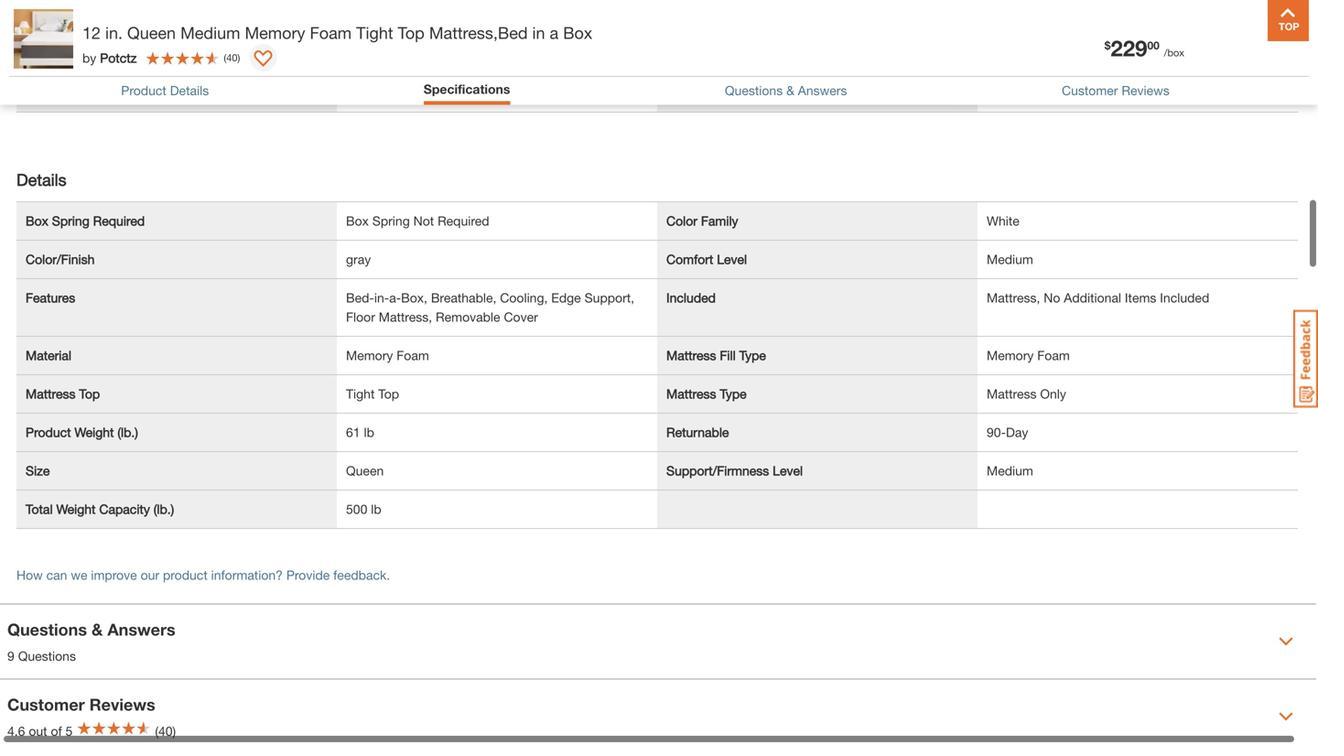 Task type: describe. For each thing, give the bounding box(es) containing it.
a
[[550, 23, 559, 43]]

support/firmness level
[[666, 463, 803, 478]]

5
[[66, 724, 73, 739]]

potctz
[[100, 50, 137, 65]]

2 required from the left
[[438, 213, 489, 228]]

not
[[413, 213, 434, 228]]

provide
[[286, 567, 330, 583]]

( 40 )
[[224, 52, 240, 64]]

box for box spring not required
[[346, 213, 369, 228]]

the home depot logo image
[[13, 15, 71, 73]]

0 vertical spatial mattress,
[[987, 290, 1040, 305]]

mattress, no additional items included
[[987, 290, 1210, 305]]

spring for required
[[52, 213, 89, 228]]

removable
[[436, 309, 500, 324]]

mesquite
[[115, 35, 176, 53]]

family
[[701, 213, 738, 228]]

how can we improve our product information? provide feedback.
[[16, 567, 390, 583]]

box,
[[401, 290, 427, 305]]

product details
[[121, 83, 209, 98]]

by potctz
[[82, 50, 137, 65]]

mattress,bed
[[429, 23, 528, 43]]

total
[[26, 502, 53, 517]]

90-
[[987, 425, 1006, 440]]

bed-in-a-box, breathable, cooling, edge support, floor mattress, removable cover
[[346, 290, 634, 324]]

edge
[[551, 290, 581, 305]]

color
[[666, 213, 698, 228]]

in
[[532, 23, 545, 43]]

mesquite 10pm
[[115, 35, 223, 53]]

0 vertical spatial medium
[[180, 23, 240, 43]]

0 horizontal spatial foam
[[310, 23, 352, 43]]

how can we improve our product information? provide feedback. link
[[16, 567, 390, 583]]

$
[[1105, 39, 1111, 52]]

color/finish
[[26, 252, 95, 267]]

product weight (lb.)
[[26, 425, 138, 440]]

0 horizontal spatial (lb.)
[[117, 425, 138, 440]]

mattress only
[[987, 386, 1066, 401]]

mattress top
[[26, 386, 100, 401]]

What can we help you find today? search field
[[362, 25, 864, 63]]

0 horizontal spatial memory
[[245, 23, 305, 43]]

top for mattress top
[[79, 386, 100, 401]]

answers for questions & answers 9 questions
[[107, 620, 175, 639]]

lb for 500 lb
[[371, 502, 381, 517]]

dimensions
[[16, 3, 103, 23]]

product width (in.)
[[26, 85, 132, 100]]

75150 button
[[265, 35, 328, 53]]

0 horizontal spatial details
[[16, 170, 67, 189]]

1 horizontal spatial memory
[[346, 348, 393, 363]]

1 vertical spatial tight
[[346, 386, 375, 401]]

in-
[[374, 290, 389, 305]]

(
[[224, 52, 226, 64]]

width
[[75, 85, 108, 100]]

/box
[[1164, 47, 1185, 59]]

support/firmness
[[666, 463, 769, 478]]

4.6
[[7, 724, 25, 739]]

only
[[1040, 386, 1066, 401]]

gray
[[346, 252, 371, 267]]

size
[[26, 463, 50, 478]]

level for support/firmness level
[[773, 463, 803, 478]]

75150
[[287, 35, 327, 53]]

)
[[238, 52, 240, 64]]

1 horizontal spatial foam
[[397, 348, 429, 363]]

a-
[[389, 290, 401, 305]]

top for tight top
[[378, 386, 399, 401]]

diy
[[1106, 48, 1130, 65]]

229
[[1111, 35, 1148, 61]]

61 lb
[[346, 425, 374, 440]]

diy button
[[1089, 22, 1147, 66]]

color family
[[666, 213, 738, 228]]

cover
[[504, 309, 538, 324]]

(in.) for product width (in.)
[[112, 85, 132, 100]]

mattress for mattress only
[[987, 386, 1037, 401]]

comfort
[[666, 252, 713, 267]]

questions & answers
[[725, 83, 847, 98]]

bed-
[[346, 290, 374, 305]]

caret image for questions & answers
[[1279, 634, 1294, 649]]

floor
[[346, 309, 375, 324]]

breathable,
[[431, 290, 497, 305]]

in.
[[105, 23, 123, 43]]

product for product width (in.)
[[26, 85, 71, 100]]

can
[[46, 567, 67, 583]]

box spring required
[[26, 213, 145, 228]]

weight for total
[[56, 502, 96, 517]]

9
[[7, 648, 14, 664]]

cooling,
[[500, 290, 548, 305]]

questions for questions & answers
[[725, 83, 783, 98]]

features
[[26, 290, 75, 305]]

mattress type
[[666, 386, 747, 401]]

support,
[[585, 290, 634, 305]]

white
[[987, 213, 1020, 228]]

mattress fill type
[[666, 348, 766, 363]]

0 horizontal spatial reviews
[[89, 695, 155, 714]]

questions for questions & answers 9 questions
[[7, 620, 87, 639]]

total weight capacity (lb.)
[[26, 502, 174, 517]]

10pm
[[183, 35, 223, 53]]

we
[[71, 567, 87, 583]]

1 horizontal spatial customer
[[1062, 83, 1118, 98]]



Task type: locate. For each thing, give the bounding box(es) containing it.
1 horizontal spatial required
[[438, 213, 489, 228]]

0 vertical spatial queen
[[127, 23, 176, 43]]

top button
[[1268, 0, 1309, 41]]

feedback.
[[333, 567, 390, 583]]

2 vertical spatial medium
[[987, 463, 1033, 478]]

1 horizontal spatial (lb.)
[[154, 502, 174, 517]]

1 horizontal spatial box
[[346, 213, 369, 228]]

mattress for mattress fill type
[[666, 348, 716, 363]]

required
[[93, 213, 145, 228], [438, 213, 489, 228]]

0 horizontal spatial required
[[93, 213, 145, 228]]

mattress,
[[987, 290, 1040, 305], [379, 309, 432, 324]]

2 horizontal spatial box
[[563, 23, 593, 43]]

1 vertical spatial (in.)
[[112, 85, 132, 100]]

questions
[[725, 83, 783, 98], [7, 620, 87, 639], [18, 648, 76, 664]]

weight down mattress top
[[75, 425, 114, 440]]

box up gray
[[346, 213, 369, 228]]

improve
[[91, 567, 137, 583]]

comfort level
[[666, 252, 747, 267]]

queen up 500 lb on the bottom left of page
[[346, 463, 384, 478]]

(in.) for mattress thickness (in.)
[[140, 47, 160, 62]]

0 horizontal spatial answers
[[107, 620, 175, 639]]

1 vertical spatial queen
[[346, 463, 384, 478]]

$ 229 00 /box
[[1105, 35, 1185, 61]]

caret image
[[1279, 634, 1294, 649], [1279, 709, 1294, 724]]

questions & answers button
[[725, 83, 847, 98], [725, 83, 847, 98]]

tight up 61 lb
[[346, 386, 375, 401]]

box for box spring required
[[26, 213, 48, 228]]

lb for 61 lb
[[364, 425, 374, 440]]

queen
[[127, 23, 176, 43], [346, 463, 384, 478]]

1 spring from the left
[[52, 213, 89, 228]]

product details button
[[121, 83, 209, 98], [121, 83, 209, 98]]

1 vertical spatial weight
[[56, 502, 96, 517]]

tight
[[356, 23, 393, 43], [346, 386, 375, 401]]

spring up the color/finish on the top left of page
[[52, 213, 89, 228]]

product for product details
[[121, 83, 166, 98]]

0 horizontal spatial &
[[92, 620, 103, 639]]

0 vertical spatial &
[[786, 83, 795, 98]]

2 included from the left
[[1160, 290, 1210, 305]]

medium for support/firmness level
[[987, 463, 1033, 478]]

0 vertical spatial (in.)
[[140, 47, 160, 62]]

2 spring from the left
[[372, 213, 410, 228]]

0 horizontal spatial level
[[717, 252, 747, 267]]

tight top
[[346, 386, 399, 401]]

memory foam up tight top
[[346, 348, 429, 363]]

1 horizontal spatial &
[[786, 83, 795, 98]]

weight
[[75, 425, 114, 440], [56, 502, 96, 517]]

1 horizontal spatial included
[[1160, 290, 1210, 305]]

customer reviews up "5"
[[7, 695, 155, 714]]

0 horizontal spatial box
[[26, 213, 48, 228]]

(40)
[[155, 724, 176, 739]]

1 vertical spatial details
[[16, 170, 67, 189]]

0 vertical spatial caret image
[[1279, 634, 1294, 649]]

0 horizontal spatial mattress,
[[379, 309, 432, 324]]

our
[[141, 567, 159, 583]]

answers for questions & answers
[[798, 83, 847, 98]]

answers
[[798, 83, 847, 98], [107, 620, 175, 639]]

1 vertical spatial customer reviews
[[7, 695, 155, 714]]

1 vertical spatial type
[[720, 386, 747, 401]]

memory foam
[[346, 348, 429, 363], [987, 348, 1070, 363]]

0 vertical spatial customer reviews
[[1062, 83, 1170, 98]]

customer down diy
[[1062, 83, 1118, 98]]

0 vertical spatial questions
[[725, 83, 783, 98]]

mattress, inside bed-in-a-box, breathable, cooling, edge support, floor mattress, removable cover
[[379, 309, 432, 324]]

spring left not
[[372, 213, 410, 228]]

2 vertical spatial questions
[[18, 648, 76, 664]]

mattress, left no
[[987, 290, 1040, 305]]

0 vertical spatial answers
[[798, 83, 847, 98]]

no
[[1044, 290, 1061, 305]]

1 vertical spatial (lb.)
[[154, 502, 174, 517]]

material
[[26, 348, 71, 363]]

0 vertical spatial customer
[[1062, 83, 1118, 98]]

medium down 90-day
[[987, 463, 1033, 478]]

(lb.)
[[117, 425, 138, 440], [154, 502, 174, 517]]

1 horizontal spatial mattress,
[[987, 290, 1040, 305]]

box spring not required
[[346, 213, 489, 228]]

fill
[[720, 348, 736, 363]]

lb
[[364, 425, 374, 440], [371, 502, 381, 517]]

mattress left fill
[[666, 348, 716, 363]]

items
[[1125, 290, 1157, 305]]

61
[[346, 425, 360, 440]]

12 in. queen medium memory foam tight top mattress,bed in a box
[[82, 23, 593, 43]]

(lb.) right capacity
[[154, 502, 174, 517]]

1 vertical spatial reviews
[[89, 695, 155, 714]]

1 vertical spatial level
[[773, 463, 803, 478]]

(lb.) up capacity
[[117, 425, 138, 440]]

1 included from the left
[[666, 290, 716, 305]]

reviews down $ 229 00 /box
[[1122, 83, 1170, 98]]

weight for product
[[75, 425, 114, 440]]

product
[[121, 83, 166, 98], [26, 85, 71, 100], [26, 425, 71, 440]]

00
[[1148, 39, 1160, 52]]

product down potctz
[[121, 83, 166, 98]]

required up the color/finish on the top left of page
[[93, 213, 145, 228]]

mattress down material
[[26, 386, 75, 401]]

2 memory foam from the left
[[987, 348, 1070, 363]]

required right not
[[438, 213, 489, 228]]

details up box spring required on the top of the page
[[16, 170, 67, 189]]

40
[[226, 52, 238, 64]]

mattress thickness (in.)
[[26, 47, 160, 62]]

0 horizontal spatial queen
[[127, 23, 176, 43]]

returnable
[[666, 425, 729, 440]]

1 vertical spatial mattress,
[[379, 309, 432, 324]]

0 horizontal spatial included
[[666, 290, 716, 305]]

spring for not
[[372, 213, 410, 228]]

answers inside questions & answers 9 questions
[[107, 620, 175, 639]]

1 horizontal spatial level
[[773, 463, 803, 478]]

&
[[786, 83, 795, 98], [92, 620, 103, 639]]

medium for comfort level
[[987, 252, 1033, 267]]

& for questions & answers 9 questions
[[92, 620, 103, 639]]

medium up '('
[[180, 23, 240, 43]]

0 vertical spatial (lb.)
[[117, 425, 138, 440]]

questions & answers 9 questions
[[7, 620, 175, 664]]

type right fill
[[739, 348, 766, 363]]

product up size
[[26, 425, 71, 440]]

(in.) right potctz
[[140, 47, 160, 62]]

2 horizontal spatial memory
[[987, 348, 1034, 363]]

included
[[666, 290, 716, 305], [1160, 290, 1210, 305]]

memory up mattress only
[[987, 348, 1034, 363]]

customer reviews down diy
[[1062, 83, 1170, 98]]

1 horizontal spatial memory foam
[[987, 348, 1070, 363]]

0 horizontal spatial memory foam
[[346, 348, 429, 363]]

thickness
[[79, 47, 137, 62]]

reviews up (40)
[[89, 695, 155, 714]]

capacity
[[99, 502, 150, 517]]

box
[[563, 23, 593, 43], [26, 213, 48, 228], [346, 213, 369, 228]]

1 horizontal spatial spring
[[372, 213, 410, 228]]

memory up display image
[[245, 23, 305, 43]]

customer up 4.6 out of 5
[[7, 695, 85, 714]]

1 memory foam from the left
[[346, 348, 429, 363]]

2 horizontal spatial foam
[[1037, 348, 1070, 363]]

included right items
[[1160, 290, 1210, 305]]

& for questions & answers
[[786, 83, 795, 98]]

type
[[739, 348, 766, 363], [720, 386, 747, 401]]

product image image
[[14, 9, 73, 69]]

1 required from the left
[[93, 213, 145, 228]]

mattress up returnable
[[666, 386, 716, 401]]

1 horizontal spatial customer reviews
[[1062, 83, 1170, 98]]

customer
[[1062, 83, 1118, 98], [7, 695, 85, 714]]

memory up tight top
[[346, 348, 393, 363]]

weight right total at the left bottom
[[56, 502, 96, 517]]

0 vertical spatial weight
[[75, 425, 114, 440]]

additional
[[1064, 290, 1122, 305]]

mattress for mattress type
[[666, 386, 716, 401]]

1 vertical spatial customer
[[7, 695, 85, 714]]

1 vertical spatial medium
[[987, 252, 1033, 267]]

0 horizontal spatial customer reviews
[[7, 695, 155, 714]]

mattress up 90-day
[[987, 386, 1037, 401]]

specifications
[[424, 81, 510, 97]]

display image
[[254, 50, 272, 69]]

0 horizontal spatial customer
[[7, 695, 85, 714]]

1 horizontal spatial details
[[170, 83, 209, 98]]

1 caret image from the top
[[1279, 634, 1294, 649]]

medium down white
[[987, 252, 1033, 267]]

box up the color/finish on the top left of page
[[26, 213, 48, 228]]

memory foam up mattress only
[[987, 348, 1070, 363]]

spring
[[52, 213, 89, 228], [372, 213, 410, 228]]

0 vertical spatial tight
[[356, 23, 393, 43]]

1 vertical spatial questions
[[7, 620, 87, 639]]

4.6 out of 5
[[7, 724, 73, 739]]

mattress for mattress thickness (in.)
[[26, 47, 75, 62]]

queen right in.
[[127, 23, 176, 43]]

12
[[82, 23, 101, 43]]

0 horizontal spatial spring
[[52, 213, 89, 228]]

product for product weight (lb.)
[[26, 425, 71, 440]]

1 vertical spatial lb
[[371, 502, 381, 517]]

feedback link image
[[1294, 309, 1318, 408]]

level
[[717, 252, 747, 267], [773, 463, 803, 478]]

1 horizontal spatial answers
[[798, 83, 847, 98]]

information?
[[211, 567, 283, 583]]

level right support/firmness
[[773, 463, 803, 478]]

1 vertical spatial answers
[[107, 620, 175, 639]]

foam
[[310, 23, 352, 43], [397, 348, 429, 363], [1037, 348, 1070, 363]]

product
[[163, 567, 208, 583]]

(in.) right width
[[112, 85, 132, 100]]

lb right "61"
[[364, 425, 374, 440]]

500
[[346, 502, 367, 517]]

0 vertical spatial details
[[170, 83, 209, 98]]

out
[[29, 724, 47, 739]]

type down fill
[[720, 386, 747, 401]]

lb right 500
[[371, 502, 381, 517]]

0 vertical spatial reviews
[[1122, 83, 1170, 98]]

0 vertical spatial type
[[739, 348, 766, 363]]

1 vertical spatial &
[[92, 620, 103, 639]]

(in.)
[[140, 47, 160, 62], [112, 85, 132, 100]]

click to redirect to view my cart page image
[[1260, 22, 1282, 44]]

1 vertical spatial caret image
[[1279, 709, 1294, 724]]

caret image for customer reviews
[[1279, 709, 1294, 724]]

mattress left by
[[26, 47, 75, 62]]

0 horizontal spatial (in.)
[[112, 85, 132, 100]]

1 horizontal spatial queen
[[346, 463, 384, 478]]

1 horizontal spatial reviews
[[1122, 83, 1170, 98]]

0 vertical spatial lb
[[364, 425, 374, 440]]

level down the family
[[717, 252, 747, 267]]

details down 10pm
[[170, 83, 209, 98]]

mattress, down box,
[[379, 309, 432, 324]]

memory
[[245, 23, 305, 43], [346, 348, 393, 363], [987, 348, 1034, 363]]

level for comfort level
[[717, 252, 747, 267]]

2 caret image from the top
[[1279, 709, 1294, 724]]

0 vertical spatial level
[[717, 252, 747, 267]]

1 horizontal spatial (in.)
[[140, 47, 160, 62]]

reviews
[[1122, 83, 1170, 98], [89, 695, 155, 714]]

product left width
[[26, 85, 71, 100]]

box right a
[[563, 23, 593, 43]]

mattress for mattress top
[[26, 386, 75, 401]]

of
[[51, 724, 62, 739]]

90-day
[[987, 425, 1028, 440]]

500 lb
[[346, 502, 381, 517]]

included down comfort
[[666, 290, 716, 305]]

& inside questions & answers 9 questions
[[92, 620, 103, 639]]

details
[[170, 83, 209, 98], [16, 170, 67, 189]]

tight right 75150
[[356, 23, 393, 43]]



Task type: vqa. For each thing, say whether or not it's contained in the screenshot.
75150 Button
yes



